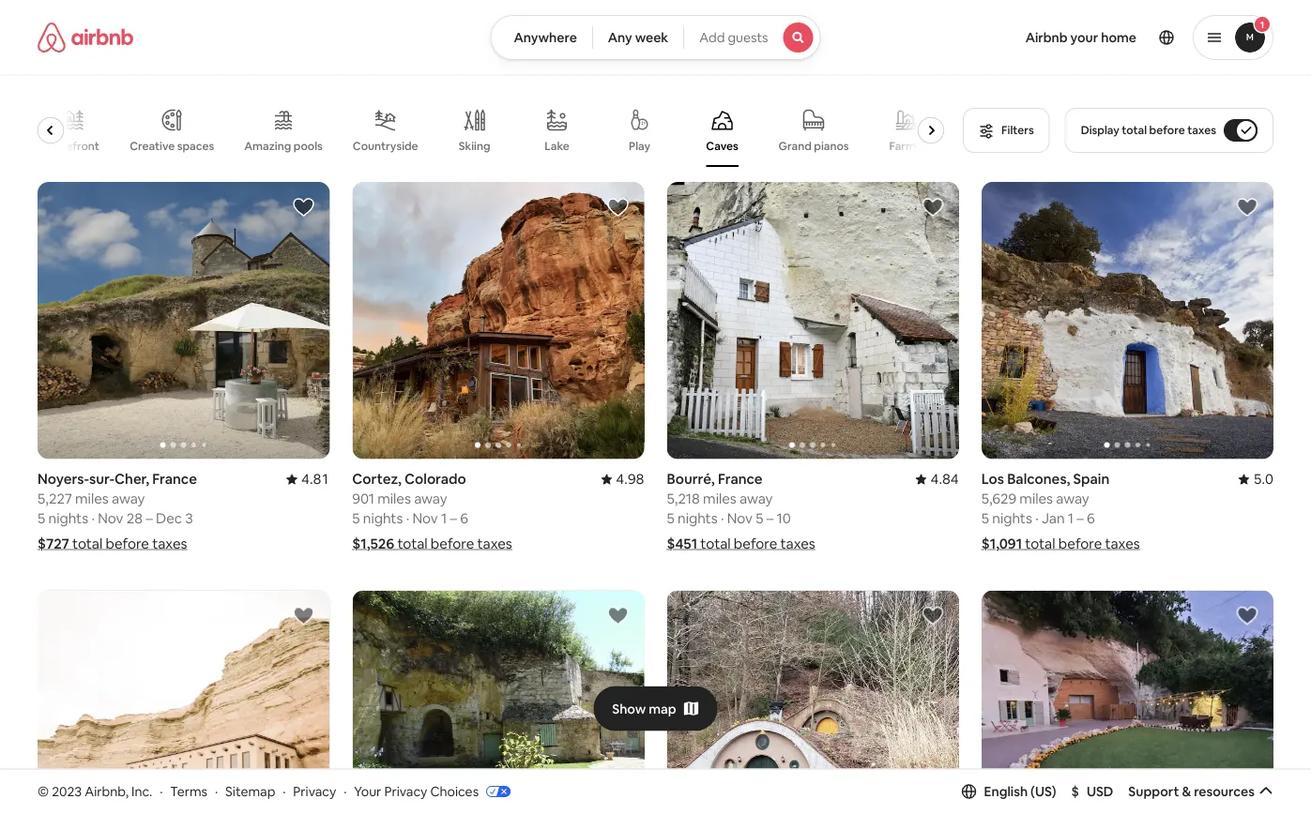 Task type: locate. For each thing, give the bounding box(es) containing it.
noyers-
[[38, 470, 89, 489]]

sitemap
[[225, 783, 275, 800]]

6 right jan on the bottom right
[[1087, 510, 1095, 528]]

display total before taxes
[[1081, 123, 1216, 137]]

0 horizontal spatial 1
[[441, 510, 447, 528]]

total right $451 on the right bottom
[[700, 535, 731, 553]]

· inside cortez, colorado 901 miles away 5 nights · nov 1 – 6 $1,526 total before taxes
[[406, 510, 409, 528]]

grand
[[779, 139, 812, 153]]

1 horizontal spatial france
[[718, 470, 763, 489]]

nights up "$1,526"
[[363, 510, 403, 528]]

2 away from the left
[[414, 490, 447, 508]]

farms
[[890, 139, 922, 153]]

terms
[[170, 783, 207, 800]]

2 nov from the left
[[412, 510, 438, 528]]

taxes inside button
[[1187, 123, 1216, 137]]

$727
[[38, 535, 69, 553]]

before inside los balcones, spain 5,629 miles away 5 nights · jan 1 – 6 $1,091 total before taxes
[[1058, 535, 1102, 553]]

support & resources button
[[1128, 783, 1274, 800]]

anywhere button
[[490, 15, 593, 60]]

home
[[1101, 29, 1137, 46]]

away right 5,218
[[740, 490, 773, 508]]

1 horizontal spatial 1
[[1068, 510, 1074, 528]]

–
[[146, 510, 153, 528], [450, 510, 457, 528], [767, 510, 774, 528], [1077, 510, 1084, 528]]

3
[[185, 510, 193, 528]]

nov left '28' on the bottom left of the page
[[98, 510, 123, 528]]

5 left '10'
[[756, 510, 763, 528]]

display total before taxes button
[[1065, 108, 1274, 153]]

total inside noyers-sur-cher, france 5,227 miles away 5 nights · nov 28 – dec 3 $727 total before taxes
[[72, 535, 103, 553]]

5
[[38, 510, 45, 528], [352, 510, 360, 528], [667, 510, 675, 528], [756, 510, 763, 528], [981, 510, 989, 528]]

– down colorado
[[450, 510, 457, 528]]

– right '28' on the bottom left of the page
[[146, 510, 153, 528]]

before
[[1149, 123, 1185, 137], [106, 535, 149, 553], [431, 535, 474, 553], [734, 535, 777, 553], [1058, 535, 1102, 553]]

show map
[[612, 701, 676, 718]]

creative
[[130, 139, 175, 153]]

5 down 5,629
[[981, 510, 989, 528]]

· down the sur-
[[91, 510, 95, 528]]

3 nov from the left
[[727, 510, 753, 528]]

4.98
[[616, 470, 644, 489]]

total
[[1122, 123, 1147, 137], [72, 535, 103, 553], [397, 535, 428, 553], [700, 535, 731, 553], [1025, 535, 1055, 553]]

3 nights from the left
[[678, 510, 718, 528]]

2 5 from the left
[[352, 510, 360, 528]]

away inside cortez, colorado 901 miles away 5 nights · nov 1 – 6 $1,526 total before taxes
[[414, 490, 447, 508]]

1 button
[[1193, 15, 1274, 60]]

support
[[1128, 783, 1179, 800]]

before inside bourré, france 5,218 miles away 5 nights · nov 5 – 10 $451 total before taxes
[[734, 535, 777, 553]]

miles down "cortez,"
[[377, 490, 411, 508]]

total inside button
[[1122, 123, 1147, 137]]

1 nights from the left
[[48, 510, 88, 528]]

before down jan on the bottom right
[[1058, 535, 1102, 553]]

before right display
[[1149, 123, 1185, 137]]

france right bourré, on the right
[[718, 470, 763, 489]]

1 france from the left
[[152, 470, 197, 489]]

total down jan on the bottom right
[[1025, 535, 1055, 553]]

5 inside cortez, colorado 901 miles away 5 nights · nov 1 – 6 $1,526 total before taxes
[[352, 510, 360, 528]]

– inside bourré, france 5,218 miles away 5 nights · nov 5 – 10 $451 total before taxes
[[767, 510, 774, 528]]

los
[[981, 470, 1004, 489]]

privacy left "your"
[[293, 783, 336, 800]]

4.84 out of 5 average rating image
[[916, 470, 959, 489]]

2 horizontal spatial nov
[[727, 510, 753, 528]]

add to wishlist: brissac-loire-aubance, france image
[[607, 605, 629, 628]]

cher,
[[115, 470, 149, 489]]

0 horizontal spatial france
[[152, 470, 197, 489]]

5 down 901
[[352, 510, 360, 528]]

before down '28' on the bottom left of the page
[[106, 535, 149, 553]]

10
[[777, 510, 791, 528]]

· down colorado
[[406, 510, 409, 528]]

balcones,
[[1007, 470, 1070, 489]]

group
[[38, 94, 952, 167], [38, 182, 330, 460], [352, 182, 644, 460], [667, 182, 959, 460], [981, 182, 1274, 460], [38, 591, 330, 815], [352, 591, 644, 815], [667, 591, 959, 815], [981, 591, 1274, 815]]

1 away from the left
[[112, 490, 145, 508]]

1 6 from the left
[[460, 510, 468, 528]]

0 horizontal spatial nov
[[98, 510, 123, 528]]

· left "your"
[[344, 783, 347, 800]]

away down colorado
[[414, 490, 447, 508]]

total inside bourré, france 5,218 miles away 5 nights · nov 5 – 10 $451 total before taxes
[[700, 535, 731, 553]]

total right display
[[1122, 123, 1147, 137]]

None search field
[[490, 15, 821, 60]]

your privacy choices link
[[354, 783, 511, 801]]

nov left '10'
[[727, 510, 753, 528]]

total inside cortez, colorado 901 miles away 5 nights · nov 1 – 6 $1,526 total before taxes
[[397, 535, 428, 553]]

© 2023 airbnb, inc. ·
[[38, 783, 163, 800]]

– left '10'
[[767, 510, 774, 528]]

5 down the 5,227
[[38, 510, 45, 528]]

3 away from the left
[[740, 490, 773, 508]]

caves
[[707, 139, 739, 153]]

before inside button
[[1149, 123, 1185, 137]]

1 privacy from the left
[[293, 783, 336, 800]]

add to wishlist: cortez, colorado image
[[607, 196, 629, 219]]

4.81
[[301, 470, 330, 489]]

taxes
[[1187, 123, 1216, 137], [152, 535, 187, 553], [477, 535, 512, 553], [780, 535, 815, 553], [1105, 535, 1140, 553]]

2 – from the left
[[450, 510, 457, 528]]

5,629
[[981, 490, 1016, 508]]

4 nights from the left
[[992, 510, 1032, 528]]

before down colorado
[[431, 535, 474, 553]]

nov inside bourré, france 5,218 miles away 5 nights · nov 5 – 10 $451 total before taxes
[[727, 510, 753, 528]]

· left '10'
[[721, 510, 724, 528]]

sitemap link
[[225, 783, 275, 800]]

4.84
[[931, 470, 959, 489]]

6
[[460, 510, 468, 528], [1087, 510, 1095, 528]]

3 – from the left
[[767, 510, 774, 528]]

0 horizontal spatial privacy
[[293, 783, 336, 800]]

cortez, colorado 901 miles away 5 nights · nov 1 – 6 $1,526 total before taxes
[[352, 470, 512, 553]]

taxes inside bourré, france 5,218 miles away 5 nights · nov 5 – 10 $451 total before taxes
[[780, 535, 815, 553]]

©
[[38, 783, 49, 800]]

1 horizontal spatial 6
[[1087, 510, 1095, 528]]

privacy right "your"
[[384, 783, 427, 800]]

nov for 5,218 miles away
[[727, 510, 753, 528]]

– inside noyers-sur-cher, france 5,227 miles away 5 nights · nov 28 – dec 3 $727 total before taxes
[[146, 510, 153, 528]]

1 horizontal spatial nov
[[412, 510, 438, 528]]

1 5 from the left
[[38, 510, 45, 528]]

away down 'spain'
[[1056, 490, 1089, 508]]

2 france from the left
[[718, 470, 763, 489]]

4 – from the left
[[1077, 510, 1084, 528]]

2 horizontal spatial 1
[[1260, 18, 1264, 31]]

add to wishlist: jaunay-marigny, france image
[[1236, 605, 1259, 628]]

4.81 out of 5 average rating image
[[286, 470, 330, 489]]

· left jan on the bottom right
[[1035, 510, 1039, 528]]

any
[[608, 29, 632, 46]]

amazing pools
[[245, 139, 323, 153]]

amazing
[[245, 139, 292, 153]]

5 down 5,218
[[667, 510, 675, 528]]

week
[[635, 29, 668, 46]]

guests
[[728, 29, 768, 46]]

bourré,
[[667, 470, 715, 489]]

miles down bourré, on the right
[[703, 490, 737, 508]]

4 away from the left
[[1056, 490, 1089, 508]]

terms · sitemap · privacy
[[170, 783, 336, 800]]

nov inside cortez, colorado 901 miles away 5 nights · nov 1 – 6 $1,526 total before taxes
[[412, 510, 438, 528]]

0 horizontal spatial 6
[[460, 510, 468, 528]]

nights
[[48, 510, 88, 528], [363, 510, 403, 528], [678, 510, 718, 528], [992, 510, 1032, 528]]

total right "$1,526"
[[397, 535, 428, 553]]

play
[[629, 139, 651, 153]]

total right the $727
[[72, 535, 103, 553]]

6 inside cortez, colorado 901 miles away 5 nights · nov 1 – 6 $1,526 total before taxes
[[460, 510, 468, 528]]

2 miles from the left
[[377, 490, 411, 508]]

miles
[[75, 490, 109, 508], [377, 490, 411, 508], [703, 490, 737, 508], [1020, 490, 1053, 508]]

nights inside los balcones, spain 5,629 miles away 5 nights · jan 1 – 6 $1,091 total before taxes
[[992, 510, 1032, 528]]

2 6 from the left
[[1087, 510, 1095, 528]]

· inside bourré, france 5,218 miles away 5 nights · nov 5 – 10 $451 total before taxes
[[721, 510, 724, 528]]

1 inside los balcones, spain 5,629 miles away 5 nights · jan 1 – 6 $1,091 total before taxes
[[1068, 510, 1074, 528]]

away
[[112, 490, 145, 508], [414, 490, 447, 508], [740, 490, 773, 508], [1056, 490, 1089, 508]]

nights down 5,629
[[992, 510, 1032, 528]]

miles down the sur-
[[75, 490, 109, 508]]

france up dec
[[152, 470, 197, 489]]

– right jan on the bottom right
[[1077, 510, 1084, 528]]

1 horizontal spatial privacy
[[384, 783, 427, 800]]

3 miles from the left
[[703, 490, 737, 508]]

noyers-sur-cher, france 5,227 miles away 5 nights · nov 28 – dec 3 $727 total before taxes
[[38, 470, 197, 553]]

show map button
[[593, 687, 718, 732]]

1 – from the left
[[146, 510, 153, 528]]

countryside
[[353, 139, 419, 153]]

choices
[[430, 783, 479, 800]]

5 5 from the left
[[981, 510, 989, 528]]

sur-
[[89, 470, 115, 489]]

privacy
[[293, 783, 336, 800], [384, 783, 427, 800]]

6 down colorado
[[460, 510, 468, 528]]

colorado
[[405, 470, 466, 489]]

resources
[[1194, 783, 1255, 800]]

before down '10'
[[734, 535, 777, 553]]

miles down balcones,
[[1020, 490, 1053, 508]]

·
[[91, 510, 95, 528], [406, 510, 409, 528], [721, 510, 724, 528], [1035, 510, 1039, 528], [160, 783, 163, 800], [215, 783, 218, 800], [283, 783, 286, 800], [344, 783, 347, 800]]

nov down colorado
[[412, 510, 438, 528]]

2 nights from the left
[[363, 510, 403, 528]]

airbnb,
[[85, 783, 129, 800]]

· left privacy link
[[283, 783, 286, 800]]

nights down 5,218
[[678, 510, 718, 528]]

away down cher,
[[112, 490, 145, 508]]

1 miles from the left
[[75, 490, 109, 508]]

1 nov from the left
[[98, 510, 123, 528]]

show
[[612, 701, 646, 718]]

nights down the 5,227
[[48, 510, 88, 528]]

4 miles from the left
[[1020, 490, 1053, 508]]



Task type: vqa. For each thing, say whether or not it's contained in the screenshot.
Back button
no



Task type: describe. For each thing, give the bounding box(es) containing it.
filters button
[[963, 108, 1050, 153]]

airbnb your home
[[1025, 29, 1137, 46]]

miles inside noyers-sur-cher, france 5,227 miles away 5 nights · nov 28 – dec 3 $727 total before taxes
[[75, 490, 109, 508]]

spaces
[[178, 139, 215, 153]]

before inside noyers-sur-cher, france 5,227 miles away 5 nights · nov 28 – dec 3 $727 total before taxes
[[106, 535, 149, 553]]

· right 'inc.'
[[160, 783, 163, 800]]

$451
[[667, 535, 697, 553]]

taxes inside los balcones, spain 5,629 miles away 5 nights · jan 1 – 6 $1,091 total before taxes
[[1105, 535, 1140, 553]]

airbnb
[[1025, 29, 1068, 46]]

$1,526
[[352, 535, 394, 553]]

jan
[[1042, 510, 1065, 528]]

5 inside los balcones, spain 5,629 miles away 5 nights · jan 1 – 6 $1,091 total before taxes
[[981, 510, 989, 528]]

creative spaces
[[130, 139, 215, 153]]

usd
[[1087, 783, 1113, 800]]

bourré, france 5,218 miles away 5 nights · nov 5 – 10 $451 total before taxes
[[667, 470, 815, 553]]

before inside cortez, colorado 901 miles away 5 nights · nov 1 – 6 $1,526 total before taxes
[[431, 535, 474, 553]]

anywhere
[[514, 29, 577, 46]]

taxes inside cortez, colorado 901 miles away 5 nights · nov 1 – 6 $1,526 total before taxes
[[477, 535, 512, 553]]

grand pianos
[[779, 139, 849, 153]]

– inside cortez, colorado 901 miles away 5 nights · nov 1 – 6 $1,526 total before taxes
[[450, 510, 457, 528]]

pools
[[294, 139, 323, 153]]

1 inside 'dropdown button'
[[1260, 18, 1264, 31]]

your
[[354, 783, 381, 800]]

none search field containing anywhere
[[490, 15, 821, 60]]

5.0
[[1254, 470, 1274, 489]]

nights inside bourré, france 5,218 miles away 5 nights · nov 5 – 10 $451 total before taxes
[[678, 510, 718, 528]]

display
[[1081, 123, 1119, 137]]

3 5 from the left
[[667, 510, 675, 528]]

map
[[649, 701, 676, 718]]

· inside noyers-sur-cher, france 5,227 miles away 5 nights · nov 28 – dec 3 $727 total before taxes
[[91, 510, 95, 528]]

1 inside cortez, colorado 901 miles away 5 nights · nov 1 – 6 $1,526 total before taxes
[[441, 510, 447, 528]]

privacy link
[[293, 783, 336, 800]]

add to wishlist: broadway, virginia image
[[921, 605, 944, 628]]

add
[[699, 29, 725, 46]]

taxes inside noyers-sur-cher, france 5,227 miles away 5 nights · nov 28 – dec 3 $727 total before taxes
[[152, 535, 187, 553]]

6 inside los balcones, spain 5,629 miles away 5 nights · jan 1 – 6 $1,091 total before taxes
[[1087, 510, 1095, 528]]

add to wishlist: los balcones, spain image
[[1236, 196, 1259, 219]]

$
[[1071, 783, 1079, 800]]

2 privacy from the left
[[384, 783, 427, 800]]

&
[[1182, 783, 1191, 800]]

english (us) button
[[962, 783, 1056, 800]]

· right 'terms' link at the bottom
[[215, 783, 218, 800]]

france inside noyers-sur-cher, france 5,227 miles away 5 nights · nov 28 – dec 3 $727 total before taxes
[[152, 470, 197, 489]]

28
[[126, 510, 143, 528]]

5.0 out of 5 average rating image
[[1239, 470, 1274, 489]]

901
[[352, 490, 374, 508]]

nov inside noyers-sur-cher, france 5,227 miles away 5 nights · nov 28 – dec 3 $727 total before taxes
[[98, 510, 123, 528]]

$ usd
[[1071, 783, 1113, 800]]

dec
[[156, 510, 182, 528]]

4.98 out of 5 average rating image
[[601, 470, 644, 489]]

lakefront
[[48, 139, 100, 153]]

group containing lakefront
[[38, 94, 952, 167]]

away inside los balcones, spain 5,629 miles away 5 nights · jan 1 – 6 $1,091 total before taxes
[[1056, 490, 1089, 508]]

(us)
[[1031, 783, 1056, 800]]

add to wishlist: bourré, france image
[[921, 196, 944, 219]]

los balcones, spain 5,629 miles away 5 nights · jan 1 – 6 $1,091 total before taxes
[[981, 470, 1140, 553]]

spain
[[1073, 470, 1110, 489]]

your
[[1070, 29, 1098, 46]]

terms link
[[170, 783, 207, 800]]

away inside noyers-sur-cher, france 5,227 miles away 5 nights · nov 28 – dec 3 $727 total before taxes
[[112, 490, 145, 508]]

support & resources
[[1128, 783, 1255, 800]]

cortez,
[[352, 470, 402, 489]]

miles inside cortez, colorado 901 miles away 5 nights · nov 1 – 6 $1,526 total before taxes
[[377, 490, 411, 508]]

nights inside noyers-sur-cher, france 5,227 miles away 5 nights · nov 28 – dec 3 $727 total before taxes
[[48, 510, 88, 528]]

airbnb your home link
[[1014, 18, 1148, 57]]

add guests button
[[683, 15, 821, 60]]

$1,091
[[981, 535, 1022, 553]]

your privacy choices
[[354, 783, 479, 800]]

– inside los balcones, spain 5,629 miles away 5 nights · jan 1 – 6 $1,091 total before taxes
[[1077, 510, 1084, 528]]

english
[[984, 783, 1028, 800]]

5,218
[[667, 490, 700, 508]]

total inside los balcones, spain 5,629 miles away 5 nights · jan 1 – 6 $1,091 total before taxes
[[1025, 535, 1055, 553]]

skiing
[[459, 139, 491, 153]]

add to wishlist: hanksville, utah image
[[292, 605, 315, 628]]

inc.
[[131, 783, 152, 800]]

nov for 901 miles away
[[412, 510, 438, 528]]

4 5 from the left
[[756, 510, 763, 528]]

profile element
[[843, 0, 1274, 75]]

miles inside los balcones, spain 5,629 miles away 5 nights · jan 1 – 6 $1,091 total before taxes
[[1020, 490, 1053, 508]]

2023
[[52, 783, 82, 800]]

pianos
[[814, 139, 849, 153]]

5,227
[[38, 490, 72, 508]]

any week
[[608, 29, 668, 46]]

lake
[[545, 139, 570, 153]]

any week button
[[592, 15, 684, 60]]

add to wishlist: noyers-sur-cher, france image
[[292, 196, 315, 219]]

english (us)
[[984, 783, 1056, 800]]

add guests
[[699, 29, 768, 46]]

filters
[[1002, 123, 1034, 137]]

france inside bourré, france 5,218 miles away 5 nights · nov 5 – 10 $451 total before taxes
[[718, 470, 763, 489]]

away inside bourré, france 5,218 miles away 5 nights · nov 5 – 10 $451 total before taxes
[[740, 490, 773, 508]]

nights inside cortez, colorado 901 miles away 5 nights · nov 1 – 6 $1,526 total before taxes
[[363, 510, 403, 528]]

5 inside noyers-sur-cher, france 5,227 miles away 5 nights · nov 28 – dec 3 $727 total before taxes
[[38, 510, 45, 528]]

miles inside bourré, france 5,218 miles away 5 nights · nov 5 – 10 $451 total before taxes
[[703, 490, 737, 508]]

· inside los balcones, spain 5,629 miles away 5 nights · jan 1 – 6 $1,091 total before taxes
[[1035, 510, 1039, 528]]



